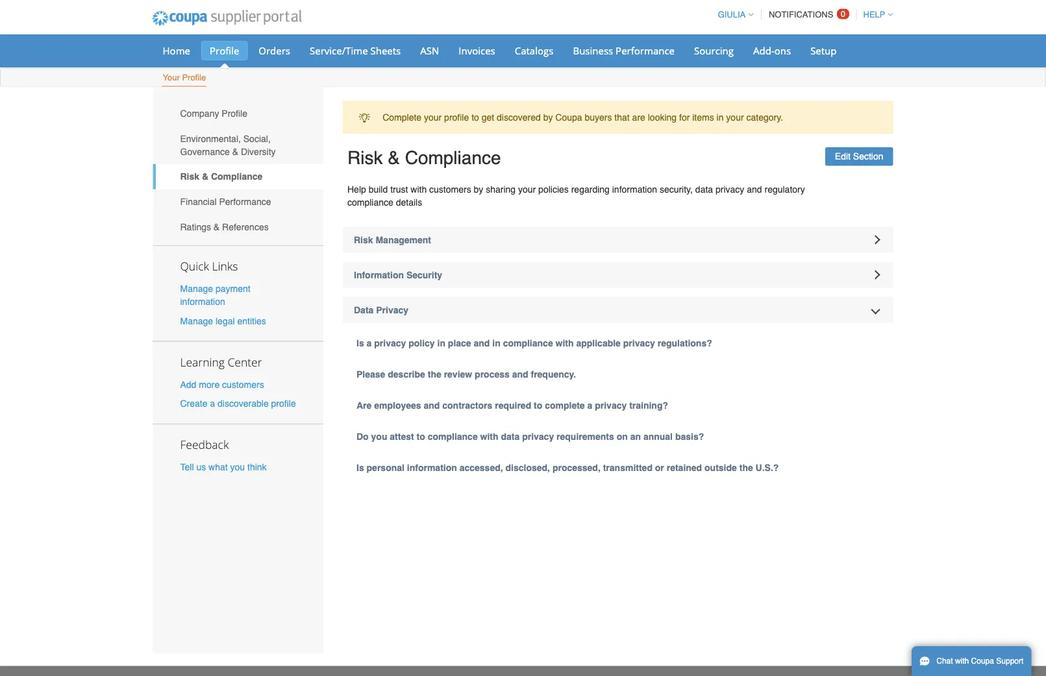 Task type: locate. For each thing, give the bounding box(es) containing it.
manage left legal
[[180, 316, 213, 326]]

2 horizontal spatial in
[[717, 112, 724, 123]]

quick links
[[180, 259, 238, 274]]

by right discovered
[[543, 112, 553, 123]]

management
[[376, 235, 431, 245]]

center
[[228, 355, 262, 370]]

retained
[[667, 463, 702, 473]]

information left the "security,"
[[612, 184, 657, 195]]

details
[[396, 197, 422, 208]]

1 vertical spatial manage
[[180, 316, 213, 326]]

risk up information in the top left of the page
[[354, 235, 373, 245]]

create a discoverable profile
[[180, 399, 296, 409]]

the
[[428, 369, 442, 380], [740, 463, 753, 473]]

setup link
[[802, 41, 845, 60]]

customers left sharing
[[429, 184, 471, 195]]

1 vertical spatial help
[[348, 184, 366, 195]]

invoices link
[[450, 41, 504, 60]]

policies
[[539, 184, 569, 195]]

service/time
[[310, 44, 368, 57]]

a
[[367, 338, 372, 349], [210, 399, 215, 409], [588, 400, 593, 411]]

by inside help build trust with customers by sharing your policies regarding information security, data privacy and regulatory compliance details
[[474, 184, 484, 195]]

is up please
[[357, 338, 364, 349]]

coupa
[[556, 112, 582, 123], [972, 657, 995, 667]]

a right complete
[[588, 400, 593, 411]]

help left build
[[348, 184, 366, 195]]

0 vertical spatial profile
[[210, 44, 239, 57]]

risk up build
[[348, 148, 383, 169]]

help for help build trust with customers by sharing your policies regarding information security, data privacy and regulatory compliance details
[[348, 184, 366, 195]]

0 horizontal spatial the
[[428, 369, 442, 380]]

0 horizontal spatial help
[[348, 184, 366, 195]]

compliance up financial performance link on the top of page
[[211, 172, 263, 182]]

ratings & references
[[180, 222, 269, 232]]

diversity
[[241, 146, 276, 157]]

with up frequency. at the right
[[556, 338, 574, 349]]

and left regulatory
[[747, 184, 762, 195]]

in right 'items'
[[717, 112, 724, 123]]

performance right the business
[[616, 44, 675, 57]]

1 horizontal spatial customers
[[429, 184, 471, 195]]

manage
[[180, 284, 213, 294], [180, 316, 213, 326]]

1 horizontal spatial performance
[[616, 44, 675, 57]]

privacy up on
[[595, 400, 627, 411]]

0 horizontal spatial performance
[[219, 197, 271, 207]]

1 horizontal spatial data
[[696, 184, 713, 195]]

attest
[[390, 432, 414, 442]]

with up details
[[411, 184, 427, 195]]

required
[[495, 400, 532, 411]]

to left get
[[472, 112, 479, 123]]

1 horizontal spatial by
[[543, 112, 553, 123]]

tell us what you think button
[[180, 461, 267, 474]]

0 vertical spatial coupa
[[556, 112, 582, 123]]

help inside help build trust with customers by sharing your policies regarding information security, data privacy and regulatory compliance details
[[348, 184, 366, 195]]

1 vertical spatial risk & compliance
[[180, 172, 263, 182]]

payment
[[216, 284, 251, 294]]

add-ons link
[[745, 41, 800, 60]]

discoverable
[[218, 399, 269, 409]]

manage down the 'quick' at the top of the page
[[180, 284, 213, 294]]

profile right discoverable
[[271, 399, 296, 409]]

information
[[354, 270, 404, 280]]

setup
[[811, 44, 837, 57]]

complete your profile to get discovered by coupa buyers that are looking for items in your category. alert
[[343, 101, 894, 134]]

in
[[717, 112, 724, 123], [438, 338, 446, 349], [493, 338, 501, 349]]

0 vertical spatial data
[[696, 184, 713, 195]]

1 horizontal spatial profile
[[444, 112, 469, 123]]

profile left get
[[444, 112, 469, 123]]

data inside help build trust with customers by sharing your policies regarding information security, data privacy and regulatory compliance details
[[696, 184, 713, 195]]

0 horizontal spatial in
[[438, 338, 446, 349]]

a for create
[[210, 399, 215, 409]]

get
[[482, 112, 494, 123]]

2 horizontal spatial compliance
[[503, 338, 553, 349]]

0 horizontal spatial profile
[[271, 399, 296, 409]]

learning center
[[180, 355, 262, 370]]

financial performance
[[180, 197, 271, 207]]

2 vertical spatial risk
[[354, 235, 373, 245]]

and right process
[[512, 369, 529, 380]]

help build trust with customers by sharing your policies regarding information security, data privacy and regulatory compliance details
[[348, 184, 805, 208]]

manage payment information link
[[180, 284, 251, 307]]

your left category.
[[726, 112, 744, 123]]

1 vertical spatial you
[[230, 462, 245, 473]]

what
[[209, 462, 228, 473]]

by
[[543, 112, 553, 123], [474, 184, 484, 195]]

you left think in the bottom left of the page
[[230, 462, 245, 473]]

1 horizontal spatial information
[[407, 463, 457, 473]]

1 vertical spatial is
[[357, 463, 364, 473]]

0 horizontal spatial by
[[474, 184, 484, 195]]

the left review at left bottom
[[428, 369, 442, 380]]

1 is from the top
[[357, 338, 364, 349]]

0 horizontal spatial a
[[210, 399, 215, 409]]

invoices
[[459, 44, 495, 57]]

1 vertical spatial profile
[[182, 73, 206, 83]]

1 vertical spatial information
[[180, 297, 225, 307]]

are
[[357, 400, 372, 411]]

regulatory
[[765, 184, 805, 195]]

navigation containing notifications 0
[[712, 2, 894, 27]]

2 vertical spatial information
[[407, 463, 457, 473]]

profile right your
[[182, 73, 206, 83]]

do
[[357, 432, 369, 442]]

looking
[[648, 112, 677, 123]]

to inside alert
[[472, 112, 479, 123]]

sourcing
[[694, 44, 734, 57]]

privacy inside help build trust with customers by sharing your policies regarding information security, data privacy and regulatory compliance details
[[716, 184, 745, 195]]

and inside help build trust with customers by sharing your policies regarding information security, data privacy and regulatory compliance details
[[747, 184, 762, 195]]

0 vertical spatial help
[[864, 10, 886, 19]]

information inside help build trust with customers by sharing your policies regarding information security, data privacy and regulatory compliance details
[[612, 184, 657, 195]]

& left diversity
[[232, 146, 238, 157]]

risk & compliance up financial performance
[[180, 172, 263, 182]]

add-ons
[[754, 44, 791, 57]]

0 horizontal spatial information
[[180, 297, 225, 307]]

profile up environmental, social, governance & diversity link
[[222, 108, 247, 119]]

0 horizontal spatial coupa
[[556, 112, 582, 123]]

1 vertical spatial compliance
[[503, 338, 553, 349]]

help right 0
[[864, 10, 886, 19]]

is personal information accessed, disclosed, processed, transmitted or retained outside the u.s.?
[[357, 463, 779, 473]]

0 vertical spatial manage
[[180, 284, 213, 294]]

items
[[693, 112, 714, 123]]

by left sharing
[[474, 184, 484, 195]]

0 horizontal spatial compliance
[[211, 172, 263, 182]]

regulations?
[[658, 338, 712, 349]]

1 vertical spatial customers
[[222, 380, 264, 390]]

company
[[180, 108, 219, 119]]

2 horizontal spatial to
[[534, 400, 543, 411]]

1 horizontal spatial help
[[864, 10, 886, 19]]

1 vertical spatial data
[[501, 432, 520, 442]]

coupa left buyers
[[556, 112, 582, 123]]

in up process
[[493, 338, 501, 349]]

data down are employees and contractors required to complete a privacy training?
[[501, 432, 520, 442]]

compliance up frequency. at the right
[[503, 338, 553, 349]]

the left the u.s.?
[[740, 463, 753, 473]]

support
[[997, 657, 1024, 667]]

data
[[354, 305, 374, 315]]

risk & compliance
[[348, 148, 501, 169], [180, 172, 263, 182]]

your right complete
[[424, 112, 442, 123]]

to right attest
[[417, 432, 425, 442]]

in left place
[[438, 338, 446, 349]]

tell us what you think
[[180, 462, 267, 473]]

data right the "security,"
[[696, 184, 713, 195]]

2 vertical spatial profile
[[222, 108, 247, 119]]

1 horizontal spatial coupa
[[972, 657, 995, 667]]

is for is personal information accessed, disclosed, processed, transmitted or retained outside the u.s.?
[[357, 463, 364, 473]]

performance up references
[[219, 197, 271, 207]]

your right sharing
[[518, 184, 536, 195]]

1 vertical spatial coupa
[[972, 657, 995, 667]]

data privacy
[[354, 305, 409, 315]]

1 vertical spatial compliance
[[211, 172, 263, 182]]

discovered
[[497, 112, 541, 123]]

manage inside manage payment information
[[180, 284, 213, 294]]

compliance down contractors
[[428, 432, 478, 442]]

compliance down build
[[348, 197, 394, 208]]

1 horizontal spatial you
[[371, 432, 387, 442]]

1 horizontal spatial compliance
[[428, 432, 478, 442]]

information up manage legal entities
[[180, 297, 225, 307]]

privacy
[[716, 184, 745, 195], [374, 338, 406, 349], [624, 338, 655, 349], [595, 400, 627, 411], [522, 432, 554, 442]]

information down attest
[[407, 463, 457, 473]]

is left personal
[[357, 463, 364, 473]]

profile for your profile
[[182, 73, 206, 83]]

you right do
[[371, 432, 387, 442]]

0 vertical spatial you
[[371, 432, 387, 442]]

your profile
[[163, 73, 206, 83]]

0 vertical spatial profile
[[444, 112, 469, 123]]

annual
[[644, 432, 673, 442]]

information inside manage payment information
[[180, 297, 225, 307]]

tell
[[180, 462, 194, 473]]

a up please
[[367, 338, 372, 349]]

a right create
[[210, 399, 215, 409]]

profile
[[444, 112, 469, 123], [271, 399, 296, 409]]

an
[[631, 432, 641, 442]]

frequency.
[[531, 369, 576, 380]]

1 horizontal spatial the
[[740, 463, 753, 473]]

& down 'governance'
[[202, 172, 209, 182]]

0 vertical spatial the
[[428, 369, 442, 380]]

company profile
[[180, 108, 247, 119]]

& up 'trust'
[[388, 148, 400, 169]]

is for is a privacy policy in place and in compliance with applicable privacy regulations?
[[357, 338, 364, 349]]

1 horizontal spatial risk & compliance
[[348, 148, 501, 169]]

1 horizontal spatial compliance
[[405, 148, 501, 169]]

with up "accessed,"
[[480, 432, 499, 442]]

0 vertical spatial information
[[612, 184, 657, 195]]

create
[[180, 399, 208, 409]]

performance for financial performance
[[219, 197, 271, 207]]

0 vertical spatial compliance
[[348, 197, 394, 208]]

environmental, social, governance & diversity
[[180, 133, 276, 157]]

are
[[632, 112, 646, 123]]

to right required
[[534, 400, 543, 411]]

0 vertical spatial customers
[[429, 184, 471, 195]]

service/time sheets link
[[301, 41, 409, 60]]

legal
[[216, 316, 235, 326]]

chat
[[937, 657, 953, 667]]

1 horizontal spatial to
[[472, 112, 479, 123]]

coupa supplier portal image
[[143, 2, 311, 34]]

with right chat
[[956, 657, 969, 667]]

privacy right the "security,"
[[716, 184, 745, 195]]

coupa left support on the bottom right
[[972, 657, 995, 667]]

0 vertical spatial by
[[543, 112, 553, 123]]

2 is from the top
[[357, 463, 364, 473]]

profile down coupa supplier portal image
[[210, 44, 239, 57]]

0 horizontal spatial compliance
[[348, 197, 394, 208]]

1 vertical spatial by
[[474, 184, 484, 195]]

compliance inside help build trust with customers by sharing your policies regarding information security, data privacy and regulatory compliance details
[[348, 197, 394, 208]]

business
[[573, 44, 613, 57]]

employees
[[374, 400, 421, 411]]

think
[[247, 462, 267, 473]]

your
[[424, 112, 442, 123], [726, 112, 744, 123], [518, 184, 536, 195]]

0 horizontal spatial you
[[230, 462, 245, 473]]

financial performance link
[[153, 189, 324, 214]]

0 vertical spatial risk
[[348, 148, 383, 169]]

0 horizontal spatial to
[[417, 432, 425, 442]]

risk up financial
[[180, 172, 199, 182]]

sourcing link
[[686, 41, 743, 60]]

2 manage from the top
[[180, 316, 213, 326]]

1 horizontal spatial a
[[367, 338, 372, 349]]

0 vertical spatial is
[[357, 338, 364, 349]]

0 horizontal spatial data
[[501, 432, 520, 442]]

1 vertical spatial performance
[[219, 197, 271, 207]]

information security heading
[[343, 262, 894, 288]]

help link
[[858, 10, 894, 19]]

data
[[696, 184, 713, 195], [501, 432, 520, 442]]

2 vertical spatial to
[[417, 432, 425, 442]]

compliance down get
[[405, 148, 501, 169]]

2 horizontal spatial information
[[612, 184, 657, 195]]

0 vertical spatial to
[[472, 112, 479, 123]]

customers up discoverable
[[222, 380, 264, 390]]

0 vertical spatial performance
[[616, 44, 675, 57]]

by inside alert
[[543, 112, 553, 123]]

& right ratings
[[214, 222, 220, 232]]

and right employees
[[424, 400, 440, 411]]

1 horizontal spatial your
[[518, 184, 536, 195]]

regarding
[[571, 184, 610, 195]]

risk & compliance up 'trust'
[[348, 148, 501, 169]]

section
[[853, 151, 884, 162]]

0 horizontal spatial customers
[[222, 380, 264, 390]]

navigation
[[712, 2, 894, 27]]

1 manage from the top
[[180, 284, 213, 294]]

& inside ratings & references "link"
[[214, 222, 220, 232]]



Task type: describe. For each thing, give the bounding box(es) containing it.
governance
[[180, 146, 230, 157]]

please describe the review process and frequency.
[[357, 369, 576, 380]]

profile link
[[201, 41, 248, 60]]

to for with
[[417, 432, 425, 442]]

2 horizontal spatial your
[[726, 112, 744, 123]]

manage for manage legal entities
[[180, 316, 213, 326]]

profile for company profile
[[222, 108, 247, 119]]

you inside button
[[230, 462, 245, 473]]

profile inside alert
[[444, 112, 469, 123]]

data privacy button
[[343, 297, 894, 323]]

learning
[[180, 355, 225, 370]]

risk management button
[[343, 227, 894, 253]]

information security
[[354, 270, 442, 280]]

company profile link
[[153, 101, 324, 126]]

references
[[222, 222, 269, 232]]

information security button
[[343, 262, 894, 288]]

on
[[617, 432, 628, 442]]

0 horizontal spatial your
[[424, 112, 442, 123]]

u.s.?
[[756, 463, 779, 473]]

with inside help build trust with customers by sharing your policies regarding information security, data privacy and regulatory compliance details
[[411, 184, 427, 195]]

your inside help build trust with customers by sharing your policies regarding information security, data privacy and regulatory compliance details
[[518, 184, 536, 195]]

privacy down data privacy dropdown button
[[624, 338, 655, 349]]

security
[[407, 270, 442, 280]]

add more customers link
[[180, 380, 264, 390]]

category.
[[747, 112, 783, 123]]

outside
[[705, 463, 737, 473]]

0 vertical spatial compliance
[[405, 148, 501, 169]]

edit section
[[835, 151, 884, 162]]

service/time sheets
[[310, 44, 401, 57]]

complete
[[383, 112, 422, 123]]

risk inside dropdown button
[[354, 235, 373, 245]]

sharing
[[486, 184, 516, 195]]

giulia link
[[712, 10, 754, 19]]

1 horizontal spatial in
[[493, 338, 501, 349]]

help for help
[[864, 10, 886, 19]]

financial
[[180, 197, 217, 207]]

home link
[[154, 41, 199, 60]]

risk & compliance link
[[153, 164, 324, 189]]

describe
[[388, 369, 425, 380]]

0 horizontal spatial risk & compliance
[[180, 172, 263, 182]]

are employees and contractors required to complete a privacy training?
[[357, 400, 668, 411]]

processed,
[[553, 463, 601, 473]]

review
[[444, 369, 472, 380]]

information for is personal information accessed, disclosed, processed, transmitted or retained outside the u.s.?
[[407, 463, 457, 473]]

your
[[163, 73, 180, 83]]

orders link
[[250, 41, 299, 60]]

do you attest to compliance with data privacy requirements on an annual basis?
[[357, 432, 704, 442]]

privacy
[[376, 305, 409, 315]]

& inside environmental, social, governance & diversity
[[232, 146, 238, 157]]

for
[[679, 112, 690, 123]]

social,
[[243, 133, 271, 144]]

coupa inside button
[[972, 657, 995, 667]]

your profile link
[[162, 70, 207, 87]]

manage legal entities link
[[180, 316, 266, 326]]

training?
[[630, 400, 668, 411]]

environmental,
[[180, 133, 241, 144]]

business performance
[[573, 44, 675, 57]]

process
[[475, 369, 510, 380]]

complete your profile to get discovered by coupa buyers that are looking for items in your category.
[[383, 112, 783, 123]]

0 vertical spatial risk & compliance
[[348, 148, 501, 169]]

performance for business performance
[[616, 44, 675, 57]]

data privacy heading
[[343, 297, 894, 323]]

customers inside help build trust with customers by sharing your policies regarding information security, data privacy and regulatory compliance details
[[429, 184, 471, 195]]

environmental, social, governance & diversity link
[[153, 126, 324, 164]]

privacy up disclosed,
[[522, 432, 554, 442]]

trust
[[391, 184, 408, 195]]

is a privacy policy in place and in compliance with applicable privacy regulations?
[[357, 338, 712, 349]]

2 horizontal spatial a
[[588, 400, 593, 411]]

ratings & references link
[[153, 214, 324, 240]]

buyers
[[585, 112, 612, 123]]

0
[[841, 9, 846, 19]]

manage legal entities
[[180, 316, 266, 326]]

add
[[180, 380, 196, 390]]

catalogs link
[[507, 41, 562, 60]]

and right place
[[474, 338, 490, 349]]

personal
[[367, 463, 405, 473]]

in inside alert
[[717, 112, 724, 123]]

edit
[[835, 151, 851, 162]]

add more customers
[[180, 380, 264, 390]]

complete
[[545, 400, 585, 411]]

risk management
[[354, 235, 431, 245]]

giulia
[[718, 10, 746, 19]]

a for is
[[367, 338, 372, 349]]

disclosed,
[[506, 463, 550, 473]]

us
[[196, 462, 206, 473]]

information for manage payment information
[[180, 297, 225, 307]]

with inside chat with coupa support button
[[956, 657, 969, 667]]

manage payment information
[[180, 284, 251, 307]]

notifications
[[769, 10, 834, 19]]

1 vertical spatial profile
[[271, 399, 296, 409]]

2 vertical spatial compliance
[[428, 432, 478, 442]]

applicable
[[576, 338, 621, 349]]

1 vertical spatial the
[[740, 463, 753, 473]]

& inside "risk & compliance" link
[[202, 172, 209, 182]]

basis?
[[676, 432, 704, 442]]

chat with coupa support
[[937, 657, 1024, 667]]

to for discovered
[[472, 112, 479, 123]]

risk management heading
[[343, 227, 894, 253]]

1 vertical spatial risk
[[180, 172, 199, 182]]

please
[[357, 369, 385, 380]]

quick
[[180, 259, 209, 274]]

manage for manage payment information
[[180, 284, 213, 294]]

coupa inside alert
[[556, 112, 582, 123]]

1 vertical spatial to
[[534, 400, 543, 411]]

more
[[199, 380, 220, 390]]

catalogs
[[515, 44, 554, 57]]

business performance link
[[565, 41, 683, 60]]

entities
[[237, 316, 266, 326]]

that
[[615, 112, 630, 123]]

privacy left policy
[[374, 338, 406, 349]]



Task type: vqa. For each thing, say whether or not it's contained in the screenshot.
the top join
no



